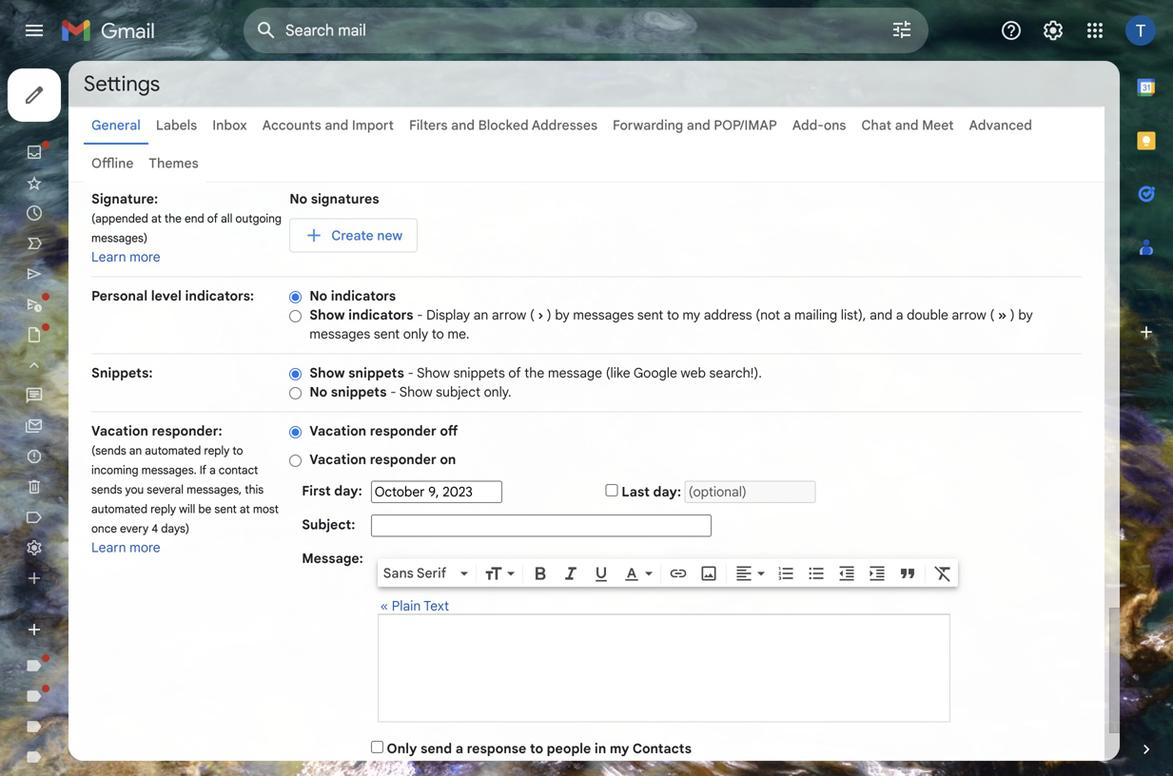 Task type: describe. For each thing, give the bounding box(es) containing it.
will
[[179, 502, 195, 517]]

in
[[595, 741, 606, 757]]

settings
[[84, 70, 160, 97]]

create new button
[[289, 218, 418, 253]]

the inside signature: (appended at the end of all outgoing messages) learn more
[[164, 212, 182, 226]]

labels link
[[156, 117, 197, 134]]

learn more link for learn
[[91, 249, 161, 266]]

if
[[200, 463, 207, 478]]

0 vertical spatial an
[[474, 307, 489, 324]]

quote ‪(⌘⇧9)‬ image
[[898, 564, 917, 583]]

end
[[185, 212, 204, 226]]

Show snippets radio
[[289, 367, 302, 381]]

numbered list ‪(⌘⇧7)‬ image
[[776, 564, 795, 583]]

every
[[120, 522, 149, 536]]

vacation responder: (sends an automated reply to incoming messages. if a contact sends you several messages, this automated reply will be sent at most once every 4 days) learn more
[[91, 423, 279, 556]]

themes link
[[149, 155, 199, 172]]

response
[[467, 741, 527, 757]]

forwarding and pop/imap link
[[613, 117, 777, 134]]

days)
[[161, 522, 189, 536]]

display
[[426, 307, 470, 324]]

accounts and import
[[262, 117, 394, 134]]

No indicators radio
[[289, 290, 302, 304]]

) by messages sent only to me.
[[309, 307, 1033, 343]]

»
[[998, 307, 1007, 324]]

double
[[907, 307, 949, 324]]

forwarding and pop/imap
[[613, 117, 777, 134]]

show right show snippets option
[[309, 365, 345, 382]]

contact
[[219, 463, 258, 478]]

ons
[[824, 117, 846, 134]]

only
[[403, 326, 428, 343]]

« plain text
[[380, 598, 449, 615]]

on
[[440, 452, 456, 468]]

most
[[253, 502, 279, 517]]

- for show snippets of the message (like google web search!).
[[408, 365, 414, 382]]

offline link
[[91, 155, 134, 172]]

vacation responder off
[[309, 423, 458, 440]]

subject:
[[302, 517, 355, 533]]

and right list),
[[870, 307, 893, 324]]

by inside ) by messages sent only to me.
[[1019, 307, 1033, 324]]

settings image
[[1042, 19, 1065, 42]]

(like
[[606, 365, 631, 382]]

(not
[[756, 307, 780, 324]]

more inside signature: (appended at the end of all outgoing messages) learn more
[[130, 249, 161, 266]]

address
[[704, 307, 752, 324]]

offline
[[91, 155, 134, 172]]

day: for last day:
[[653, 484, 681, 501]]

no for no indicators
[[309, 288, 327, 305]]

responder:
[[152, 423, 222, 440]]

indent more ‪(⌘])‬ image
[[868, 564, 887, 583]]

pop/imap
[[714, 117, 777, 134]]

gmail image
[[61, 11, 165, 49]]

accounts and import link
[[262, 117, 394, 134]]

sans serif
[[383, 565, 446, 582]]

last day:
[[622, 484, 681, 501]]

addresses
[[532, 117, 598, 134]]

a left double
[[896, 307, 904, 324]]

show snippets - show snippets of the message (like google web search!).
[[309, 365, 762, 382]]

and for filters
[[451, 117, 475, 134]]

Vacation responder on radio
[[289, 454, 302, 468]]

responder for off
[[370, 423, 437, 440]]

sans serif option
[[380, 564, 457, 583]]

send
[[421, 741, 452, 757]]

and for accounts
[[325, 117, 349, 134]]

(sends
[[91, 444, 126, 458]]

this
[[245, 483, 264, 497]]

search mail image
[[249, 13, 284, 48]]

1 ) from the left
[[547, 307, 552, 324]]

1 by from the left
[[555, 307, 570, 324]]

create
[[331, 227, 374, 244]]

a right (not
[[784, 307, 791, 324]]

search!).
[[709, 365, 762, 382]]

2 vertical spatial no
[[309, 384, 327, 401]]

inbox
[[212, 117, 247, 134]]

0 vertical spatial messages
[[573, 307, 634, 324]]

vacation for vacation responder: (sends an automated reply to incoming messages. if a contact sends you several messages, this automated reply will be sent at most once every 4 days) learn more
[[91, 423, 148, 440]]

messages inside ) by messages sent only to me.
[[309, 326, 370, 343]]

sent inside ) by messages sent only to me.
[[374, 326, 400, 343]]

level
[[151, 288, 182, 305]]

day: for first day:
[[334, 483, 362, 499]]

learn inside signature: (appended at the end of all outgoing messages) learn more
[[91, 249, 126, 266]]

all
[[221, 212, 233, 226]]

themes
[[149, 155, 199, 172]]

advanced
[[969, 117, 1032, 134]]

labels
[[156, 117, 197, 134]]

an inside vacation responder: (sends an automated reply to incoming messages. if a contact sends you several messages, this automated reply will be sent at most once every 4 days) learn more
[[129, 444, 142, 458]]

snippets for show snippets of the message (like google web search!).
[[348, 365, 404, 382]]

messages,
[[187, 483, 242, 497]]

several
[[147, 483, 184, 497]]

signature: (appended at the end of all outgoing messages) learn more
[[91, 191, 282, 266]]

meet
[[922, 117, 954, 134]]

display an arrow ( › ) by messages sent to my address (not a mailing list), and a double arrow ( »
[[426, 307, 1007, 324]]

italic ‪(⌘i)‬ image
[[561, 564, 580, 583]]

No snippets radio
[[289, 386, 302, 400]]

sends
[[91, 483, 122, 497]]

people
[[547, 741, 591, 757]]

bold ‪(⌘b)‬ image
[[531, 564, 550, 583]]

underline ‪(⌘u)‬ image
[[592, 565, 611, 584]]

remove formatting ‪(⌘\)‬ image
[[933, 564, 952, 583]]

filters and blocked addresses link
[[409, 117, 598, 134]]

1 vertical spatial the
[[525, 365, 545, 382]]

no snippets - show subject only.
[[309, 384, 512, 401]]

general link
[[91, 117, 141, 134]]

First day: text field
[[371, 481, 502, 503]]

signature:
[[91, 191, 158, 207]]

filters
[[409, 117, 448, 134]]

inbox link
[[212, 117, 247, 134]]

subject
[[436, 384, 481, 401]]

web
[[681, 365, 706, 382]]

formatting options toolbar
[[378, 559, 958, 587]]

add-ons link
[[792, 117, 846, 134]]

off
[[440, 423, 458, 440]]



Task type: vqa. For each thing, say whether or not it's contained in the screenshot.
the by
yes



Task type: locate. For each thing, give the bounding box(es) containing it.
1 horizontal spatial reply
[[204, 444, 230, 458]]

support image
[[1000, 19, 1023, 42]]

1 horizontal spatial my
[[683, 307, 701, 324]]

automated
[[145, 444, 201, 458], [91, 502, 148, 517]]

1 horizontal spatial by
[[1019, 307, 1033, 324]]

messages.
[[141, 463, 197, 478]]

accounts
[[262, 117, 321, 134]]

1 horizontal spatial at
[[240, 502, 250, 517]]

more down 4
[[130, 540, 161, 556]]

1 learn from the top
[[91, 249, 126, 266]]

0 vertical spatial at
[[151, 212, 162, 226]]

0 vertical spatial learn
[[91, 249, 126, 266]]

no right no snippets radio
[[309, 384, 327, 401]]

insert image image
[[699, 564, 718, 583]]

vacation up first day: at left
[[309, 452, 366, 468]]

chat and meet
[[862, 117, 954, 134]]

of up the only. at the left of the page
[[509, 365, 521, 382]]

signatures
[[311, 191, 379, 207]]

chat and meet link
[[862, 117, 954, 134]]

arrow left »
[[952, 307, 987, 324]]

and left "pop/imap"
[[687, 117, 711, 134]]

2 ( from the left
[[990, 307, 995, 324]]

responder
[[370, 423, 437, 440], [370, 452, 437, 468]]

the left end
[[164, 212, 182, 226]]

of for end
[[207, 212, 218, 226]]

no
[[289, 191, 307, 207], [309, 288, 327, 305], [309, 384, 327, 401]]

snippets up the only. at the left of the page
[[454, 365, 505, 382]]

list),
[[841, 307, 866, 324]]

day: right last at the bottom right of the page
[[653, 484, 681, 501]]

and right chat
[[895, 117, 919, 134]]

0 horizontal spatial arrow
[[492, 307, 527, 324]]

1 arrow from the left
[[492, 307, 527, 324]]

arrow
[[492, 307, 527, 324], [952, 307, 987, 324]]

snippets up vacation responder off
[[331, 384, 387, 401]]

message:
[[302, 551, 363, 567]]

me.
[[448, 326, 470, 343]]

1 vertical spatial learn more link
[[91, 540, 161, 556]]

add-
[[792, 117, 824, 134]]

1 vertical spatial messages
[[309, 326, 370, 343]]

new
[[377, 227, 403, 244]]

arrow left › at the left top
[[492, 307, 527, 324]]

reply
[[204, 444, 230, 458], [150, 502, 176, 517]]

vacation right vacation responder off option
[[309, 423, 366, 440]]

( left › at the left top
[[530, 307, 535, 324]]

vacation inside vacation responder: (sends an automated reply to incoming messages. if a contact sends you several messages, this automated reply will be sent at most once every 4 days) learn more
[[91, 423, 148, 440]]

1 responder from the top
[[370, 423, 437, 440]]

1 horizontal spatial (
[[990, 307, 995, 324]]

2 by from the left
[[1019, 307, 1033, 324]]

Vacation responder off radio
[[289, 425, 302, 439]]

messages
[[573, 307, 634, 324], [309, 326, 370, 343]]

Last day: text field
[[685, 481, 816, 503]]

the left message
[[525, 365, 545, 382]]

sent up google
[[637, 307, 664, 324]]

2 ) from the left
[[1010, 307, 1015, 324]]

indicators:
[[185, 288, 254, 305]]

the
[[164, 212, 182, 226], [525, 365, 545, 382]]

0 horizontal spatial at
[[151, 212, 162, 226]]

no signatures
[[289, 191, 379, 207]]

day:
[[334, 483, 362, 499], [653, 484, 681, 501]]

0 vertical spatial no
[[289, 191, 307, 207]]

1 vertical spatial -
[[408, 365, 414, 382]]

forwarding
[[613, 117, 683, 134]]

messages up (like
[[573, 307, 634, 324]]

Subject text field
[[371, 515, 712, 537]]

0 horizontal spatial the
[[164, 212, 182, 226]]

1 horizontal spatial day:
[[653, 484, 681, 501]]

1 horizontal spatial )
[[1010, 307, 1015, 324]]

learn more link for if
[[91, 540, 161, 556]]

- up only
[[417, 307, 423, 324]]

first
[[302, 483, 331, 499]]

and right filters in the left top of the page
[[451, 117, 475, 134]]

indicators
[[331, 288, 396, 305], [348, 307, 414, 324]]

0 vertical spatial the
[[164, 212, 182, 226]]

1 ( from the left
[[530, 307, 535, 324]]

learn down messages)
[[91, 249, 126, 266]]

(appended
[[91, 212, 148, 226]]

0 vertical spatial -
[[417, 307, 423, 324]]

sent
[[637, 307, 664, 324], [374, 326, 400, 343], [214, 502, 237, 517]]

Search mail text field
[[285, 21, 837, 40]]

at right the (appended
[[151, 212, 162, 226]]

by right »
[[1019, 307, 1033, 324]]

2 vertical spatial -
[[390, 384, 396, 401]]

last
[[622, 484, 650, 501]]

1 learn more link from the top
[[91, 249, 161, 266]]

create new
[[331, 227, 403, 244]]

0 horizontal spatial day:
[[334, 483, 362, 499]]

- up vacation responder off
[[390, 384, 396, 401]]

0 vertical spatial reply
[[204, 444, 230, 458]]

snippets for show subject only.
[[331, 384, 387, 401]]

1 horizontal spatial messages
[[573, 307, 634, 324]]

indicators for show
[[348, 307, 414, 324]]

responder up vacation responder on
[[370, 423, 437, 440]]

and for forwarding
[[687, 117, 711, 134]]

indent less ‪(⌘[)‬ image
[[837, 564, 856, 583]]

sent down show indicators -
[[374, 326, 400, 343]]

2 responder from the top
[[370, 452, 437, 468]]

2 vertical spatial sent
[[214, 502, 237, 517]]

mailing
[[795, 307, 838, 324]]

navigation
[[0, 61, 228, 777]]

of inside signature: (appended at the end of all outgoing messages) learn more
[[207, 212, 218, 226]]

you
[[125, 483, 144, 497]]

0 vertical spatial my
[[683, 307, 701, 324]]

0 horizontal spatial -
[[390, 384, 396, 401]]

vacation up (sends
[[91, 423, 148, 440]]

import
[[352, 117, 394, 134]]

bulleted list ‪(⌘⇧8)‬ image
[[807, 564, 826, 583]]

to inside ) by messages sent only to me.
[[432, 326, 444, 343]]

no left signatures
[[289, 191, 307, 207]]

indicators down no indicators at the top of the page
[[348, 307, 414, 324]]

2 horizontal spatial -
[[417, 307, 423, 324]]

1 vertical spatial automated
[[91, 502, 148, 517]]

filters and blocked addresses
[[409, 117, 598, 134]]

show indicators -
[[309, 307, 426, 324]]

main menu image
[[23, 19, 46, 42]]

- up 'no snippets - show subject only.' in the left of the page
[[408, 365, 414, 382]]

automated up messages. on the bottom left of page
[[145, 444, 201, 458]]

0 vertical spatial more
[[130, 249, 161, 266]]

learn down once
[[91, 540, 126, 556]]

) right »
[[1010, 307, 1015, 324]]

message
[[548, 365, 602, 382]]

1 horizontal spatial sent
[[374, 326, 400, 343]]

by right › at the left top
[[555, 307, 570, 324]]

0 vertical spatial of
[[207, 212, 218, 226]]

sans
[[383, 565, 414, 582]]

reply up if
[[204, 444, 230, 458]]

vacation for vacation responder on
[[309, 452, 366, 468]]

once
[[91, 522, 117, 536]]

1 vertical spatial no
[[309, 288, 327, 305]]

my
[[683, 307, 701, 324], [610, 741, 629, 757]]

and for chat
[[895, 117, 919, 134]]

more inside vacation responder: (sends an automated reply to incoming messages. if a contact sends you several messages, this automated reply will be sent at most once every 4 days) learn more
[[130, 540, 161, 556]]

responder for on
[[370, 452, 437, 468]]

2 more from the top
[[130, 540, 161, 556]]

2 learn more link from the top
[[91, 540, 161, 556]]

vacation responder on
[[309, 452, 456, 468]]

automated down sends
[[91, 502, 148, 517]]

1 vertical spatial more
[[130, 540, 161, 556]]

( left »
[[990, 307, 995, 324]]

advanced search options image
[[883, 10, 921, 49]]

0 horizontal spatial messages
[[309, 326, 370, 343]]

1 vertical spatial at
[[240, 502, 250, 517]]

at inside signature: (appended at the end of all outgoing messages) learn more
[[151, 212, 162, 226]]

more down messages)
[[130, 249, 161, 266]]

0 vertical spatial learn more link
[[91, 249, 161, 266]]

to left me.
[[432, 326, 444, 343]]

messages)
[[91, 231, 148, 246]]

) inside ) by messages sent only to me.
[[1010, 307, 1015, 324]]

- for show subject only.
[[390, 384, 396, 401]]

link ‪(⌘k)‬ image
[[669, 564, 688, 583]]

- for display an arrow (
[[417, 307, 423, 324]]

0 vertical spatial sent
[[637, 307, 664, 324]]

an right 'display'
[[474, 307, 489, 324]]

learn more link
[[91, 249, 161, 266], [91, 540, 161, 556]]

general
[[91, 117, 141, 134]]

vacation for vacation responder off
[[309, 423, 366, 440]]

sent inside vacation responder: (sends an automated reply to incoming messages. if a contact sends you several messages, this automated reply will be sent at most once every 4 days) learn more
[[214, 502, 237, 517]]

at left most
[[240, 502, 250, 517]]

blocked
[[478, 117, 529, 134]]

Only send a response to people in my Contacts checkbox
[[371, 741, 383, 754]]

0 horizontal spatial )
[[547, 307, 552, 324]]

(
[[530, 307, 535, 324], [990, 307, 995, 324]]

2 arrow from the left
[[952, 307, 987, 324]]

my right in
[[610, 741, 629, 757]]

None search field
[[244, 8, 929, 53]]

outgoing
[[235, 212, 282, 226]]

of
[[207, 212, 218, 226], [509, 365, 521, 382]]

to left address
[[667, 307, 679, 324]]

4
[[152, 522, 158, 536]]

1 vertical spatial my
[[610, 741, 629, 757]]

a right if
[[209, 463, 216, 478]]

1 horizontal spatial arrow
[[952, 307, 987, 324]]

1 horizontal spatial -
[[408, 365, 414, 382]]

to inside vacation responder: (sends an automated reply to incoming messages. if a contact sends you several messages, this automated reply will be sent at most once every 4 days) learn more
[[233, 444, 243, 458]]

a inside vacation responder: (sends an automated reply to incoming messages. if a contact sends you several messages, this automated reply will be sent at most once every 4 days) learn more
[[209, 463, 216, 478]]

my left address
[[683, 307, 701, 324]]

serif
[[417, 565, 446, 582]]

messages down show indicators -
[[309, 326, 370, 343]]

1 horizontal spatial an
[[474, 307, 489, 324]]

learn inside vacation responder: (sends an automated reply to incoming messages. if a contact sends you several messages, this automated reply will be sent at most once every 4 days) learn more
[[91, 540, 126, 556]]

Show indicators radio
[[289, 309, 302, 323]]

google
[[634, 365, 677, 382]]

no indicators
[[309, 288, 396, 305]]

incoming
[[91, 463, 139, 478]]

›
[[538, 307, 544, 324]]

and left the import
[[325, 117, 349, 134]]

an right (sends
[[129, 444, 142, 458]]

0 horizontal spatial sent
[[214, 502, 237, 517]]

1 horizontal spatial of
[[509, 365, 521, 382]]

chat
[[862, 117, 892, 134]]

sent right be
[[214, 502, 237, 517]]

indicators for no
[[331, 288, 396, 305]]

0 vertical spatial indicators
[[331, 288, 396, 305]]

indicators up show indicators -
[[331, 288, 396, 305]]

no right no indicators option
[[309, 288, 327, 305]]

1 vertical spatial responder
[[370, 452, 437, 468]]

learn
[[91, 249, 126, 266], [91, 540, 126, 556]]

snippets
[[348, 365, 404, 382], [454, 365, 505, 382], [331, 384, 387, 401]]

show up 'no snippets - show subject only.' in the left of the page
[[417, 365, 450, 382]]

Last day: checkbox
[[606, 484, 618, 497]]

only
[[387, 741, 417, 757]]

at
[[151, 212, 162, 226], [240, 502, 250, 517]]

learn more link down the every at bottom left
[[91, 540, 161, 556]]

no for no signatures
[[289, 191, 307, 207]]

day: right first
[[334, 483, 362, 499]]

show right the show indicators option
[[309, 307, 345, 324]]

0 vertical spatial responder
[[370, 423, 437, 440]]

show left subject
[[399, 384, 433, 401]]

0 horizontal spatial my
[[610, 741, 629, 757]]

to up contact
[[233, 444, 243, 458]]

add-ons
[[792, 117, 846, 134]]

1 vertical spatial of
[[509, 365, 521, 382]]

1 vertical spatial an
[[129, 444, 142, 458]]

of for snippets
[[509, 365, 521, 382]]

of left the all at the top of page
[[207, 212, 218, 226]]

2 horizontal spatial sent
[[637, 307, 664, 324]]

1 vertical spatial sent
[[374, 326, 400, 343]]

responder down vacation responder off
[[370, 452, 437, 468]]

1 more from the top
[[130, 249, 161, 266]]

at inside vacation responder: (sends an automated reply to incoming messages. if a contact sends you several messages, this automated reply will be sent at most once every 4 days) learn more
[[240, 502, 250, 517]]

0 horizontal spatial an
[[129, 444, 142, 458]]

0 horizontal spatial reply
[[150, 502, 176, 517]]

snippets up 'no snippets - show subject only.' in the left of the page
[[348, 365, 404, 382]]

tab list
[[1120, 61, 1173, 708]]

by
[[555, 307, 570, 324], [1019, 307, 1033, 324]]

1 vertical spatial reply
[[150, 502, 176, 517]]

0 horizontal spatial by
[[555, 307, 570, 324]]

contacts
[[633, 741, 692, 757]]

personal
[[91, 288, 148, 305]]

vacation
[[91, 423, 148, 440], [309, 423, 366, 440], [309, 452, 366, 468]]

2 learn from the top
[[91, 540, 126, 556]]

1 horizontal spatial the
[[525, 365, 545, 382]]

to
[[667, 307, 679, 324], [432, 326, 444, 343], [233, 444, 243, 458], [530, 741, 543, 757]]

) right › at the left top
[[547, 307, 552, 324]]

1 vertical spatial indicators
[[348, 307, 414, 324]]

learn more link down messages)
[[91, 249, 161, 266]]

only.
[[484, 384, 512, 401]]

0 horizontal spatial of
[[207, 212, 218, 226]]

an
[[474, 307, 489, 324], [129, 444, 142, 458]]

a right send
[[456, 741, 464, 757]]

0 horizontal spatial (
[[530, 307, 535, 324]]

1 vertical spatial learn
[[91, 540, 126, 556]]

be
[[198, 502, 212, 517]]

only send a response to people in my contacts
[[387, 741, 692, 757]]

0 vertical spatial automated
[[145, 444, 201, 458]]

to left "people" on the bottom
[[530, 741, 543, 757]]

reply down several on the left of the page
[[150, 502, 176, 517]]



